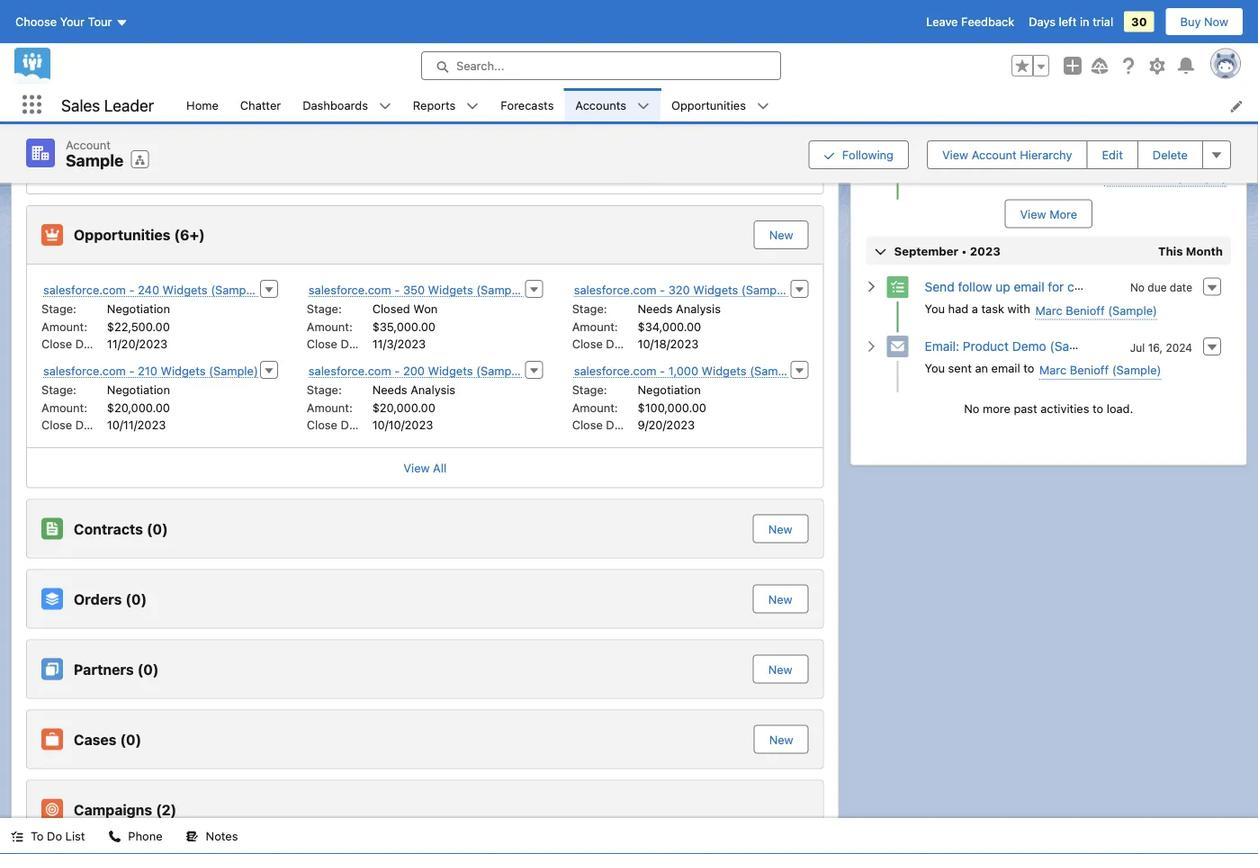 Task type: locate. For each thing, give the bounding box(es) containing it.
1 horizontal spatial $20,000.00
[[372, 400, 435, 414]]

with inside you had a task with marc benioff (sample)
[[1008, 302, 1030, 315]]

1 vertical spatial email
[[991, 361, 1020, 375]]

new
[[769, 228, 793, 242], [768, 522, 792, 535], [768, 592, 792, 606], [768, 662, 792, 676], [769, 733, 793, 746]]

upcoming
[[993, 109, 1047, 122], [993, 168, 1047, 182]]

marc benioff (sample) link for no
[[1035, 302, 1157, 320]]

0 vertical spatial an
[[977, 109, 990, 122]]

an right sent
[[975, 361, 988, 375]]

$20,000.00 up 10/11/2023
[[107, 400, 170, 414]]

have up discuss
[[948, 109, 974, 122]]

account down sales
[[66, 138, 111, 151]]

chatter link
[[229, 88, 292, 121]]

marc benioff (sample) link up load.
[[1039, 361, 1161, 380]]

0 vertical spatial to
[[1023, 361, 1034, 375]]

analysis down salesforce.com - 320 widgets (sample) 'link' at the top
[[676, 302, 721, 315]]

task down the discuss partnership opportunities (sample)
[[1051, 168, 1074, 182]]

date: left 9/20/2023
[[606, 418, 635, 432]]

marc inside you sent an email to marc benioff (sample)
[[1039, 363, 1067, 376]]

marc inside you had a task with marc benioff (sample)
[[1035, 304, 1063, 317]]

$20,000.00 up 10/10/2023
[[372, 400, 435, 414]]

date: inside $20,000.00 close date: 10/11/2023
[[75, 418, 104, 432]]

upcoming down view account hierarchy
[[993, 168, 1047, 182]]

marc benioff (sample) link for jul
[[1039, 361, 1161, 380]]

orders (0)
[[74, 590, 147, 607]]

negotiation for 240
[[107, 302, 170, 315]]

email: up phone:
[[74, 107, 106, 120]]

2 have from the top
[[948, 168, 974, 182]]

text default image left notes
[[186, 830, 199, 843]]

$100,000.00 close date: 9/20/2023
[[572, 400, 706, 432]]

upcoming & overdue
[[894, 51, 1017, 65]]

opportunities inside list item
[[671, 98, 746, 111]]

view all down 10/10/2023
[[404, 461, 447, 474]]

type element
[[214, 839, 402, 854]]

budgeted cost in campaign element
[[589, 839, 776, 854]]

trial
[[1093, 15, 1113, 28]]

marc benioff (sample) link up delete
[[1105, 109, 1226, 127]]

1 you from the top
[[925, 109, 945, 122]]

with for marc benioff (sample) link above delete
[[1077, 109, 1100, 122]]

to left load.
[[1093, 401, 1104, 415]]

delete
[[1153, 148, 1188, 161]]

salesforce.com - 240 widgets (sample)
[[43, 283, 260, 296]]

0 vertical spatial no
[[1130, 281, 1145, 294]]

close for $34,000.00 close date: 10/18/2023
[[572, 337, 603, 351]]

all
[[1161, 14, 1174, 28], [1218, 14, 1231, 28], [433, 167, 447, 180], [433, 461, 447, 474]]

negotiation amount:
[[41, 302, 170, 333], [41, 383, 170, 414], [572, 383, 701, 414]]

contracts
[[74, 520, 143, 537]]

with for marc benioff (sample) link associated with sep
[[1077, 168, 1100, 182]]

no for no more past activities to load.
[[964, 401, 980, 415]]

task for marc benioff (sample) link above delete
[[1051, 109, 1074, 122]]

1 vertical spatial needs analysis amount:
[[307, 383, 455, 414]]

you down view account hierarchy
[[925, 168, 945, 182]]

closed won amount:
[[307, 302, 438, 333]]

phone button
[[98, 818, 173, 854]]

close inside $20,000.00 close date: 10/11/2023
[[41, 418, 72, 432]]

0 horizontal spatial $20,000.00
[[107, 400, 170, 414]]

-
[[129, 283, 135, 296], [394, 283, 400, 296], [660, 283, 665, 296], [129, 364, 135, 377], [394, 364, 400, 377], [660, 364, 665, 377]]

stage:
[[41, 302, 76, 315], [307, 302, 342, 315], [572, 302, 607, 315], [41, 383, 76, 396], [307, 383, 342, 396], [572, 383, 607, 396]]

- left 240
[[129, 283, 135, 296]]

1 vertical spatial to
[[1093, 401, 1104, 415]]

you down upcoming
[[925, 109, 945, 122]]

0 vertical spatial task
[[1051, 109, 1074, 122]]

- left 350 in the top left of the page
[[394, 283, 400, 296]]

text default image inside accounts list item
[[637, 100, 650, 112]]

benioff inside you sent an email to marc benioff (sample)
[[1070, 363, 1109, 376]]

list containing home
[[176, 88, 1258, 121]]

needs analysis amount: for $20,000.00
[[307, 383, 455, 414]]

no inside status
[[964, 401, 980, 415]]

salesforce.com - 200 widgets (sample)
[[309, 364, 525, 377]]

1 vertical spatial you have an upcoming task with marc benioff (sample)
[[925, 168, 1226, 184]]

date: left 10/10/2023
[[341, 418, 370, 432]]

1 vertical spatial view all
[[404, 461, 447, 474]]

2 vertical spatial with
[[1008, 302, 1030, 315]]

month
[[1186, 244, 1223, 258]]

close inside $34,000.00 close date: 10/18/2023
[[572, 337, 603, 351]]

task
[[1051, 109, 1074, 122], [1051, 168, 1074, 182], [981, 302, 1004, 315]]

1 horizontal spatial •
[[1108, 14, 1113, 28]]

stage: up $34,000.00 close date: 10/18/2023
[[572, 302, 607, 315]]

1 vertical spatial email:
[[925, 339, 959, 354]]

stage: up the $100,000.00 close date: 9/20/2023
[[572, 383, 607, 396]]

past
[[1014, 401, 1037, 415]]

4 you from the top
[[925, 361, 945, 375]]

benioff up activities
[[1070, 363, 1109, 376]]

contacts link
[[74, 13, 163, 31]]

1 vertical spatial with
[[1077, 168, 1100, 182]]

1 $20,000.00 from the left
[[107, 400, 170, 414]]

no more past activities to load. status
[[865, 399, 1232, 417]]

more
[[1050, 207, 1077, 221]]

stage: up $35,000.00 close date: 11/3/2023
[[307, 302, 342, 315]]

you inside you had a task with marc benioff (sample)
[[925, 302, 945, 315]]

0 vertical spatial view all
[[404, 167, 447, 180]]

your
[[60, 15, 85, 28]]

hierarchy
[[1020, 148, 1072, 161]]

buy
[[1180, 15, 1201, 28]]

new for orders (0)
[[768, 592, 792, 606]]

(0) right partners
[[137, 661, 159, 678]]

widgets
[[163, 283, 208, 296], [428, 283, 473, 296], [693, 283, 738, 296], [161, 364, 206, 377], [428, 364, 473, 377], [702, 364, 747, 377]]

1 new button from the top
[[754, 220, 809, 249]]

expand
[[1117, 14, 1158, 28]]

widgets for 210
[[161, 364, 206, 377]]

you have an upcoming task with marc benioff (sample) down the discuss partnership opportunities (sample)
[[925, 168, 1226, 184]]

$20,000.00 inside the $20,000.00 close date: 10/10/2023
[[372, 400, 435, 414]]

$20,000.00 inside $20,000.00 close date: 10/11/2023
[[107, 400, 170, 414]]

3 new button from the top
[[754, 585, 807, 612]]

analysis down salesforce.com - 200 widgets (sample) 'link'
[[411, 383, 455, 396]]

needs analysis amount: up 10/10/2023
[[307, 383, 455, 414]]

salesforce.com for salesforce.com - 210 widgets (sample)
[[43, 364, 126, 377]]

negotiation up $100,000.00
[[638, 383, 701, 396]]

2 vertical spatial task
[[981, 302, 1004, 315]]

1 horizontal spatial to
[[1093, 401, 1104, 415]]

$20,000.00 close date: 10/11/2023
[[41, 400, 170, 432]]

negotiation up $22,500.00
[[107, 302, 170, 315]]

amount: left $100,000.00
[[572, 400, 618, 414]]

10/10/2023
[[372, 418, 433, 432]]

date: inside "$22,500.00 close date: 11/20/2023"
[[75, 337, 104, 351]]

•
[[1108, 14, 1113, 28], [1179, 14, 1184, 28], [961, 244, 967, 258]]

0 vertical spatial email:
[[74, 107, 106, 120]]

task image
[[887, 143, 909, 164]]

salesforce.com - 200 widgets (sample) link
[[309, 362, 525, 379]]

- left 210
[[129, 364, 135, 377]]

you left sent
[[925, 361, 945, 375]]

negotiation for 1,000
[[638, 383, 701, 396]]

200
[[403, 364, 425, 377]]

0 vertical spatial upcoming
[[993, 109, 1047, 122]]

widgets for 200
[[428, 364, 473, 377]]

email: up sent
[[925, 339, 959, 354]]

new button for orders (0)
[[754, 585, 807, 612]]

account left hierarchy
[[972, 148, 1017, 161]]

email down 'email: product demo (sample)' at the right
[[991, 361, 1020, 375]]

2 you have an upcoming task with marc benioff (sample) from the top
[[925, 168, 1226, 184]]

1 horizontal spatial account
[[972, 148, 1017, 161]]

salesforce.com down $34,000.00 close date: 10/18/2023
[[574, 364, 657, 377]]

email up you had a task with marc benioff (sample)
[[1014, 279, 1045, 294]]

you have an upcoming task with marc benioff (sample) up discuss partnership opportunities (sample) link
[[925, 109, 1226, 124]]

salesforce.com down "$22,500.00 close date: 11/20/2023"
[[43, 364, 126, 377]]

date: left 10/11/2023
[[75, 418, 104, 432]]

close left 9/20/2023
[[572, 418, 603, 432]]

a
[[972, 302, 978, 315]]

widgets right 240
[[163, 283, 208, 296]]

following
[[842, 148, 894, 161]]

salesforce.com for salesforce.com - 320 widgets (sample)
[[574, 283, 657, 296]]

0 horizontal spatial needs
[[372, 383, 407, 396]]

close for $35,000.00 close date: 11/3/2023
[[307, 337, 337, 351]]

with up discuss partnership opportunities (sample) link
[[1077, 109, 1100, 122]]

date: inside the $20,000.00 close date: 10/10/2023
[[341, 418, 370, 432]]

salesforce.com up $34,000.00 close date: 10/18/2023
[[574, 283, 657, 296]]

due
[[1148, 281, 1167, 294]]

needs down 200
[[372, 383, 407, 396]]

marc up opportunities
[[1105, 111, 1132, 124]]

task for marc benioff (sample) link associated with sep
[[1051, 168, 1074, 182]]

date:
[[75, 337, 104, 351], [341, 337, 370, 351], [606, 337, 635, 351], [75, 418, 104, 432], [341, 418, 370, 432], [606, 418, 635, 432]]

0 vertical spatial you have an upcoming task with marc benioff (sample)
[[925, 109, 1226, 124]]

close left the '10/18/2023'
[[572, 337, 603, 351]]

days
[[1029, 15, 1056, 28]]

you down send
[[925, 302, 945, 315]]

email: inside executive officer email:
[[74, 107, 106, 120]]

text default image down campaigns
[[108, 830, 121, 843]]

group
[[1012, 55, 1049, 76]]

with down the discuss partnership opportunities (sample)
[[1077, 168, 1100, 182]]

negotiation amount: for $20,000.00
[[41, 383, 170, 414]]

0 horizontal spatial no
[[964, 401, 980, 415]]

1 vertical spatial opportunities
[[74, 226, 170, 243]]

10/18/2023
[[638, 337, 699, 351]]

date: left 11/20/2023
[[75, 337, 104, 351]]

widgets for 350
[[428, 283, 473, 296]]

close inside the $100,000.00 close date: 9/20/2023
[[572, 418, 603, 432]]

salesforce.com - 240 widgets (sample) link
[[43, 281, 260, 298]]

analysis for $20,000.00
[[411, 383, 455, 396]]

choose
[[15, 15, 57, 28]]

2 you from the top
[[925, 168, 945, 182]]

stage: up the $20,000.00 close date: 10/10/2023
[[307, 383, 342, 396]]

have for marc benioff (sample) link associated with sep
[[948, 168, 974, 182]]

$22,500.00 close date: 11/20/2023
[[41, 319, 170, 351]]

(2)
[[156, 801, 177, 818]]

dashboards
[[303, 98, 368, 111]]

cases image
[[41, 729, 63, 750]]

to inside status
[[1093, 401, 1104, 415]]

(0) for contracts (0)
[[147, 520, 168, 537]]

1 vertical spatial have
[[948, 168, 974, 182]]

marc benioff (sample) link down delete
[[1105, 168, 1226, 187]]

an
[[977, 109, 990, 122], [977, 168, 990, 182], [975, 361, 988, 375]]

1 horizontal spatial needs
[[638, 302, 673, 315]]

widgets right 1,000
[[702, 364, 747, 377]]

0 horizontal spatial needs analysis amount:
[[307, 383, 455, 414]]

no left more
[[964, 401, 980, 415]]

view for the middle view all link
[[404, 167, 430, 180]]

close inside $35,000.00 close date: 11/3/2023
[[307, 337, 337, 351]]

opportunities for opportunities (6+)
[[74, 226, 170, 243]]

1 vertical spatial no
[[964, 401, 980, 415]]

close
[[41, 337, 72, 351], [307, 337, 337, 351], [572, 337, 603, 351], [41, 418, 72, 432], [307, 418, 337, 432], [572, 418, 603, 432]]

dashboards list item
[[292, 88, 402, 121]]

salesforce.com up 'closed won amount:'
[[309, 283, 391, 296]]

• left now
[[1179, 14, 1184, 28]]

task up discuss partnership opportunities (sample) link
[[1051, 109, 1074, 122]]

opportunities
[[671, 98, 746, 111], [74, 226, 170, 243]]

0 vertical spatial opportunities
[[671, 98, 746, 111]]

an inside you sent an email to marc benioff (sample)
[[975, 361, 988, 375]]

notes button
[[175, 818, 249, 854]]

email image
[[887, 336, 909, 357]]

campaign name element
[[27, 839, 214, 854]]

widgets for 240
[[163, 283, 208, 296]]

date: inside $34,000.00 close date: 10/18/2023
[[606, 337, 635, 351]]

negotiation down 210
[[107, 383, 170, 396]]

(sample) inside you sent an email to marc benioff (sample)
[[1112, 363, 1161, 376]]

1 horizontal spatial no
[[1130, 281, 1145, 294]]

negotiation
[[107, 302, 170, 315], [107, 383, 170, 396], [638, 383, 701, 396]]

3 you from the top
[[925, 302, 945, 315]]

text default image right accounts
[[637, 100, 650, 112]]

marc down for
[[1035, 304, 1063, 317]]

partnership
[[999, 146, 1065, 161]]

refresh
[[1062, 14, 1104, 28]]

date: inside the $100,000.00 close date: 9/20/2023
[[606, 418, 635, 432]]

opportunities image
[[41, 224, 63, 246]]

1 you have an upcoming task with marc benioff (sample) from the top
[[925, 109, 1226, 124]]

widgets right 200
[[428, 364, 473, 377]]

start date element
[[402, 839, 589, 854]]

salesforce.com up "$22,500.00 close date: 11/20/2023"
[[43, 283, 126, 296]]

(0) right cases
[[120, 731, 141, 748]]

list
[[176, 88, 1258, 121]]

email for to
[[991, 361, 1020, 375]]

discuss partnership opportunities (sample) link
[[950, 145, 1202, 161]]

0 horizontal spatial •
[[961, 244, 967, 258]]

no left due
[[1130, 281, 1145, 294]]

needs up $34,000.00
[[638, 302, 673, 315]]

sample
[[66, 151, 124, 170]]

2 vertical spatial an
[[975, 361, 988, 375]]

you for no
[[925, 302, 945, 315]]

contacts image
[[41, 11, 63, 33]]

$35,000.00 close date: 11/3/2023
[[307, 319, 436, 351]]

$20,000.00
[[107, 400, 170, 414], [372, 400, 435, 414]]

0 horizontal spatial opportunities
[[74, 226, 170, 243]]

date: inside $35,000.00 close date: 11/3/2023
[[341, 337, 370, 351]]

negotiation amount: up 11/20/2023
[[41, 302, 170, 333]]

0 horizontal spatial analysis
[[411, 383, 455, 396]]

an for a
[[975, 361, 988, 375]]

320
[[668, 283, 690, 296]]

leave feedback link
[[926, 15, 1014, 28]]

1 vertical spatial needs
[[372, 383, 407, 396]]

you inside you sent an email to marc benioff (sample)
[[925, 361, 945, 375]]

0 vertical spatial email
[[1014, 279, 1045, 294]]

0 vertical spatial with
[[1077, 109, 1100, 122]]

$20,000.00 close date: 10/10/2023
[[307, 400, 435, 432]]

amount: left $35,000.00
[[307, 319, 353, 333]]

(sample) inside you had a task with marc benioff (sample)
[[1108, 304, 1157, 317]]

negotiation for 210
[[107, 383, 170, 396]]

you for sep
[[925, 168, 945, 182]]

text default image
[[379, 100, 391, 112], [466, 100, 479, 112], [637, 100, 650, 112], [11, 830, 23, 843], [108, 830, 121, 843], [186, 830, 199, 843]]

you have an upcoming task with marc benioff (sample)
[[925, 109, 1226, 124], [925, 168, 1226, 184]]

2 vertical spatial view all link
[[27, 447, 823, 487]]

0 horizontal spatial to
[[1023, 361, 1034, 375]]

marc
[[1105, 111, 1132, 124], [1105, 170, 1132, 184], [1035, 304, 1063, 317], [1039, 363, 1067, 376]]

text default image left reports link
[[379, 100, 391, 112]]

(0) for cases (0)
[[120, 731, 141, 748]]

$20,000.00 for needs
[[372, 400, 435, 414]]

0 vertical spatial analysis
[[676, 302, 721, 315]]

reports
[[413, 98, 456, 111]]

11/20/2023
[[107, 337, 168, 351]]

to inside you sent an email to marc benioff (sample)
[[1023, 361, 1034, 375]]

- left 200
[[394, 364, 400, 377]]

jul 16, 2024
[[1130, 341, 1192, 354]]

1 horizontal spatial opportunities
[[671, 98, 746, 111]]

needs analysis amount: up the '10/18/2023'
[[572, 302, 721, 333]]

needs for 200
[[372, 383, 407, 396]]

an down discuss
[[977, 168, 990, 182]]

1 horizontal spatial analysis
[[676, 302, 721, 315]]

you have an upcoming task with marc benioff (sample) for marc benioff (sample) link associated with sep
[[925, 168, 1226, 184]]

task image
[[887, 276, 909, 298]]

30
[[1131, 15, 1147, 28]]

1 vertical spatial upcoming
[[993, 168, 1047, 182]]

marc down demo
[[1039, 363, 1067, 376]]

partners (0)
[[74, 661, 159, 678]]

1 horizontal spatial needs analysis amount:
[[572, 302, 721, 333]]

1 (800) 667-6389 link
[[130, 124, 228, 138]]

• right in
[[1108, 14, 1113, 28]]

executive
[[130, 89, 182, 103]]

3
[[1185, 148, 1192, 161]]

- left 1,000
[[660, 364, 665, 377]]

0 vertical spatial view all link
[[1187, 7, 1232, 36]]

close left 11/20/2023
[[41, 337, 72, 351]]

upcoming up partnership
[[993, 109, 1047, 122]]

home
[[186, 98, 219, 111]]

date: down 'closed won amount:'
[[341, 337, 370, 351]]

close inside the $20,000.00 close date: 10/10/2023
[[307, 418, 337, 432]]

email for for
[[1014, 279, 1045, 294]]

negotiation amount: up 10/11/2023
[[41, 383, 170, 414]]

1 (800) 667-6389
[[130, 124, 228, 138]]

all right buy on the top of the page
[[1218, 14, 1231, 28]]

0 vertical spatial have
[[948, 109, 974, 122]]

accounts list item
[[565, 88, 661, 121]]

5 new button from the top
[[754, 725, 809, 754]]

stage: for salesforce.com - 350 widgets (sample)
[[307, 302, 342, 315]]

needs for 320
[[638, 302, 673, 315]]

2 $20,000.00 from the left
[[372, 400, 435, 414]]

4 new button from the top
[[754, 656, 807, 683]]

stage: up $20,000.00 close date: 10/11/2023
[[41, 383, 76, 396]]

1 have from the top
[[948, 109, 974, 122]]

0 horizontal spatial email:
[[74, 107, 106, 120]]

stage: for salesforce.com - 240 widgets (sample)
[[41, 302, 76, 315]]

$35,000.00
[[372, 319, 436, 333]]

close left 10/11/2023
[[41, 418, 72, 432]]

view all link
[[1187, 7, 1232, 36], [27, 153, 823, 193], [27, 447, 823, 487]]

close left 10/10/2023
[[307, 418, 337, 432]]

date: for 9/20/2023
[[606, 418, 635, 432]]

0 vertical spatial needs
[[638, 302, 673, 315]]

salesforce.com - 350 widgets (sample) link
[[309, 281, 526, 298]]

view for view account hierarchy button
[[942, 148, 968, 161]]

to down demo
[[1023, 361, 1034, 375]]

text default image left to
[[11, 830, 23, 843]]

have for marc benioff (sample) link above delete
[[948, 109, 974, 122]]

this month
[[1158, 244, 1223, 258]]

1 vertical spatial an
[[977, 168, 990, 182]]

2 new button from the top
[[754, 515, 807, 542]]

marc benioff (sample) link down customer
[[1035, 302, 1157, 320]]

text default image right reports
[[466, 100, 479, 112]]

needs
[[638, 302, 673, 315], [372, 383, 407, 396]]

email inside you sent an email to marc benioff (sample)
[[991, 361, 1020, 375]]

date: left the '10/18/2023'
[[606, 337, 635, 351]]

1 vertical spatial analysis
[[411, 383, 455, 396]]

close inside "$22,500.00 close date: 11/20/2023"
[[41, 337, 72, 351]]

0 vertical spatial needs analysis amount:
[[572, 302, 721, 333]]

salesforce.com down $35,000.00 close date: 11/3/2023
[[309, 364, 391, 377]]

widgets right 320
[[693, 283, 738, 296]]

all down reports link
[[433, 167, 447, 180]]

(0)
[[147, 520, 168, 537], [125, 590, 147, 607], [137, 661, 159, 678], [120, 731, 141, 748]]

task right the 'a'
[[981, 302, 1004, 315]]

1 vertical spatial task
[[1051, 168, 1074, 182]]

an up discuss
[[977, 109, 990, 122]]



Task type: vqa. For each thing, say whether or not it's contained in the screenshot.
text box
no



Task type: describe. For each thing, give the bounding box(es) containing it.
contracts (0)
[[74, 520, 168, 537]]

new for partners (0)
[[768, 662, 792, 676]]

follow
[[958, 279, 992, 294]]

jul
[[1130, 341, 1145, 354]]

for
[[1048, 279, 1064, 294]]

send
[[925, 279, 955, 294]]

account partner image
[[41, 658, 63, 680]]

10/11/2023
[[107, 418, 166, 432]]

text default image inside phone button
[[108, 830, 121, 843]]

won
[[413, 302, 438, 315]]

to for email
[[1023, 361, 1034, 375]]

• for 2023
[[961, 244, 967, 258]]

1 vertical spatial view all link
[[27, 153, 823, 193]]

widgets for 1,000
[[702, 364, 747, 377]]

• for expand
[[1108, 14, 1113, 28]]

officer
[[185, 89, 223, 103]]

amount: inside 'closed won amount:'
[[307, 319, 353, 333]]

new button for partners (0)
[[754, 656, 807, 683]]

1 upcoming from the top
[[993, 109, 1047, 122]]

date: for 11/20/2023
[[75, 337, 104, 351]]

9/20/2023
[[638, 418, 695, 432]]

contracts image
[[41, 518, 63, 540]]

edit button
[[1087, 140, 1138, 169]]

view more button
[[1005, 199, 1093, 228]]

view account hierarchy
[[942, 148, 1072, 161]]

close for $20,000.00 close date: 10/11/2023
[[41, 418, 72, 432]]

orders image
[[41, 588, 63, 610]]

salesforce.com for salesforce.com - 350 widgets (sample)
[[309, 283, 391, 296]]

view for the view more button
[[1020, 207, 1046, 221]]

(0) for orders (0)
[[125, 590, 147, 607]]

amount: left $34,000.00
[[572, 319, 618, 333]]

refresh • expand all • view all
[[1062, 14, 1231, 28]]

widgets for 320
[[693, 283, 738, 296]]

6389
[[199, 124, 228, 138]]

240
[[138, 283, 159, 296]]

1
[[130, 124, 135, 138]]

667-
[[172, 124, 199, 138]]

account inside button
[[972, 148, 1017, 161]]

350
[[403, 283, 425, 296]]

16,
[[1148, 341, 1163, 354]]

new button for contracts (0)
[[754, 515, 807, 542]]

close for $22,500.00 close date: 11/20/2023
[[41, 337, 72, 351]]

close for $20,000.00 close date: 10/10/2023
[[307, 418, 337, 432]]

text default image inside to do list 'button'
[[11, 830, 23, 843]]

date: for 10/18/2023
[[606, 337, 635, 351]]

- for 240
[[129, 283, 135, 296]]

stage: for salesforce.com - 200 widgets (sample)
[[307, 383, 342, 396]]

leader
[[104, 95, 154, 115]]

to for activities
[[1093, 401, 1104, 415]]

buy now button
[[1165, 7, 1244, 36]]

no more past activities to load.
[[964, 401, 1133, 415]]

stage: for salesforce.com - 1,000 widgets (sample)
[[572, 383, 607, 396]]

salesforce.com - 350 widgets (sample)
[[309, 283, 526, 296]]

date
[[1170, 281, 1192, 294]]

accounts link
[[565, 88, 637, 121]]

all down 10/10/2023
[[433, 461, 447, 474]]

text default image inside dashboards list item
[[379, 100, 391, 112]]

send follow up email for customer conference (sample)
[[925, 279, 1247, 294]]

sales leader
[[61, 95, 154, 115]]

conference
[[1126, 279, 1191, 294]]

campaigns
[[74, 801, 152, 818]]

close for $100,000.00 close date: 9/20/2023
[[572, 418, 603, 432]]

do
[[47, 829, 62, 843]]

left
[[1059, 15, 1077, 28]]

task inside you had a task with marc benioff (sample)
[[981, 302, 1004, 315]]

benioff up delete button
[[1135, 111, 1174, 124]]

all left buy on the top of the page
[[1161, 14, 1174, 28]]

an for an
[[977, 168, 990, 182]]

september  •  2023
[[894, 244, 1001, 258]]

text default image
[[757, 100, 769, 112]]

closed
[[372, 302, 410, 315]]

stage: for salesforce.com - 210 widgets (sample)
[[41, 383, 76, 396]]

(800)
[[138, 124, 169, 138]]

more
[[983, 401, 1011, 415]]

send follow up email for customer conference (sample) link
[[925, 279, 1247, 294]]

to do list button
[[0, 818, 96, 854]]

salesforce.com for salesforce.com - 200 widgets (sample)
[[309, 364, 391, 377]]

home link
[[176, 88, 229, 121]]

list
[[65, 829, 85, 843]]

- for 200
[[394, 364, 400, 377]]

opportunities for opportunities
[[671, 98, 746, 111]]

no for no due date
[[1130, 281, 1145, 294]]

- for 1,000
[[660, 364, 665, 377]]

expand all button
[[1116, 7, 1175, 36]]

salesforce.com for salesforce.com - 240 widgets (sample)
[[43, 283, 126, 296]]

- for 320
[[660, 283, 665, 296]]

title:
[[74, 89, 101, 103]]

negotiation amount: for $100,000.00
[[572, 383, 701, 414]]

(0) for partners (0)
[[137, 661, 159, 678]]

marc down edit "button"
[[1105, 170, 1132, 184]]

leave feedback
[[926, 15, 1014, 28]]

you have an upcoming task with marc benioff (sample) for marc benioff (sample) link above delete
[[925, 109, 1226, 124]]

accounts
[[575, 98, 626, 111]]

2024
[[1166, 341, 1192, 354]]

2 horizontal spatial •
[[1179, 14, 1184, 28]]

discuss
[[950, 146, 995, 161]]

salesforce.com - 320 widgets (sample)
[[574, 283, 791, 296]]

view more
[[1020, 207, 1077, 221]]

amount: down $35,000.00 close date: 11/3/2023
[[307, 400, 353, 414]]

campaigns (2)
[[74, 801, 177, 818]]

analysis for $34,000.00
[[676, 302, 721, 315]]

- for 210
[[129, 364, 135, 377]]

september
[[894, 244, 959, 258]]

date: for 11/3/2023
[[341, 337, 370, 351]]

text default image inside notes "button"
[[186, 830, 199, 843]]

contacts
[[74, 13, 137, 31]]

$20,000.00 for negotiation
[[107, 400, 170, 414]]

1 horizontal spatial email:
[[925, 339, 959, 354]]

salesforce.com - 210 widgets (sample) link
[[43, 362, 258, 379]]

activities
[[1041, 401, 1089, 415]]

amount: left $22,500.00
[[41, 319, 87, 333]]

edit
[[1102, 148, 1123, 161]]

(6+)
[[174, 226, 205, 243]]

needs analysis amount: for $34,000.00
[[572, 302, 721, 333]]

overdue
[[968, 51, 1017, 65]]

had
[[948, 302, 969, 315]]

up
[[996, 279, 1010, 294]]

benioff down delete button
[[1135, 170, 1174, 184]]

search...
[[456, 59, 504, 72]]

info@salesforce.com link
[[130, 107, 243, 120]]

negotiation amount: for $22,500.00
[[41, 302, 170, 333]]

marc benioff (sample) link for sep
[[1105, 168, 1226, 187]]

upcoming & overdue button
[[866, 44, 1231, 72]]

2 upcoming from the top
[[993, 168, 1047, 182]]

210
[[138, 364, 157, 377]]

info@salesforce.com
[[130, 107, 243, 120]]

text default image inside reports list item
[[466, 100, 479, 112]]

date: for 10/10/2023
[[341, 418, 370, 432]]

salesforce.com - 320 widgets (sample) link
[[574, 281, 791, 298]]

salesforce.com - 1,000 widgets (sample)
[[574, 364, 799, 377]]

1 view all from the top
[[404, 167, 447, 180]]

new button for cases (0)
[[754, 725, 809, 754]]

date: for 10/11/2023
[[75, 418, 104, 432]]

this
[[1158, 244, 1183, 258]]

opportunities list item
[[661, 88, 780, 121]]

0 horizontal spatial account
[[66, 138, 111, 151]]

2 view all from the top
[[404, 461, 447, 474]]

demo
[[1012, 339, 1046, 354]]

refresh button
[[1061, 7, 1104, 36]]

- for 350
[[394, 283, 400, 296]]

salesforce.com for salesforce.com - 1,000 widgets (sample)
[[574, 364, 657, 377]]

$34,000.00 close date: 10/18/2023
[[572, 319, 701, 351]]

cases
[[74, 731, 117, 748]]

to do list
[[31, 829, 85, 843]]

$34,000.00
[[638, 319, 701, 333]]

dashboards link
[[292, 88, 379, 121]]

orders
[[74, 590, 122, 607]]

salesforce.com - 1,000 widgets (sample) link
[[574, 362, 799, 379]]

2023
[[970, 244, 1001, 258]]

reports list item
[[402, 88, 490, 121]]

benioff inside you had a task with marc benioff (sample)
[[1066, 304, 1105, 317]]

tour
[[88, 15, 112, 28]]

stage: for salesforce.com - 320 widgets (sample)
[[572, 302, 607, 315]]

$22,500.00
[[107, 319, 170, 333]]

executive officer email:
[[74, 89, 223, 120]]

you for jul
[[925, 361, 945, 375]]

view account hierarchy button
[[927, 140, 1088, 169]]

new for contracts (0)
[[768, 522, 792, 535]]

new button for opportunities (6+)
[[754, 220, 809, 249]]

amount: down "$22,500.00 close date: 11/20/2023"
[[41, 400, 87, 414]]

sep 3
[[1162, 148, 1192, 161]]



